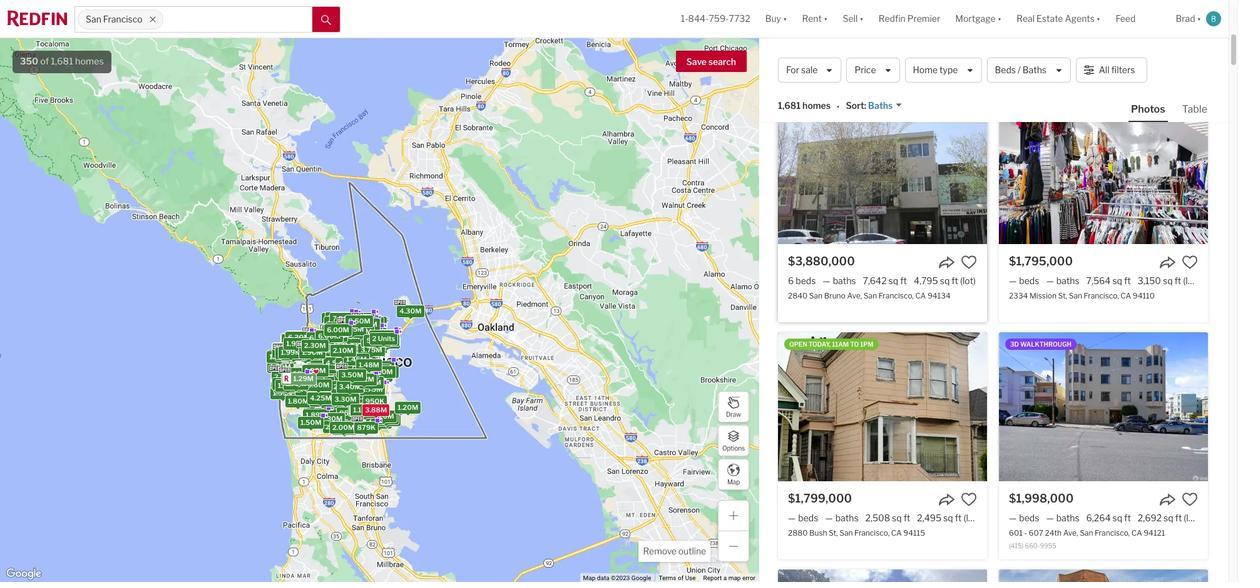 Task type: locate. For each thing, give the bounding box(es) containing it.
1 vertical spatial 2.38m
[[325, 422, 347, 431]]

favorite button checkbox up 2,495 sq ft (lot)
[[961, 491, 977, 508]]

favorite button checkbox left user photo
[[1182, 17, 1198, 33]]

st, right bush
[[829, 528, 838, 538]]

data
[[597, 575, 609, 582]]

▾ right buy
[[783, 13, 787, 24]]

94110 for 2334 mission st, san francisco, ca 94110
[[1133, 291, 1155, 301]]

$1,998,000
[[1009, 492, 1074, 505]]

1 horizontal spatial favorite button image
[[1182, 491, 1198, 508]]

beds for $1,998,000
[[1019, 513, 1039, 523]]

favorite button checkbox
[[1182, 17, 1198, 33], [961, 254, 977, 270], [961, 491, 977, 508], [1182, 491, 1198, 508]]

(415) down 601
[[1009, 542, 1024, 550]]

ave,
[[847, 291, 862, 301], [1063, 528, 1078, 538]]

1.29m
[[293, 374, 313, 383], [352, 405, 372, 414]]

1 vertical spatial (415)
[[1009, 542, 1024, 550]]

8.30m
[[329, 323, 352, 332], [313, 332, 336, 341]]

0 vertical spatial baths
[[1023, 65, 1047, 75]]

agents
[[1065, 13, 1095, 24]]

favorite button image for $1,795,000
[[1182, 254, 1198, 270]]

google image
[[3, 566, 44, 582]]

1 vertical spatial 5.25m
[[338, 360, 360, 369]]

ca left homes
[[875, 51, 895, 67]]

map inside button
[[727, 478, 740, 485]]

2 ▾ from the left
[[824, 13, 828, 24]]

0 vertical spatial 94110
[[1132, 54, 1154, 63]]

remove outline
[[643, 546, 706, 556]]

beds for $1,795,000
[[1019, 275, 1039, 286]]

baths down folsom at the top right of the page
[[1023, 65, 1047, 75]]

remove
[[643, 546, 677, 556]]

ft right 2,692
[[1175, 513, 1182, 523]]

favorite button image up 2,495 sq ft (lot)
[[961, 491, 977, 508]]

beds right 6
[[796, 275, 816, 286]]

0 vertical spatial 7.00m
[[328, 313, 350, 322]]

0 horizontal spatial 4.50m
[[327, 317, 349, 326]]

0 vertical spatial favorite button image
[[1182, 17, 1198, 33]]

▾ for sell ▾
[[860, 13, 864, 24]]

francisco, inside 601 - 607 24th ave, san francisco, ca 94121 (415) 660-9955
[[1095, 528, 1130, 538]]

94110 down 3,150
[[1133, 291, 1155, 301]]

— up 24th
[[1046, 513, 1054, 523]]

a
[[723, 575, 727, 582]]

ca left 94121
[[1132, 528, 1142, 538]]

1 vertical spatial baths
[[868, 100, 893, 111]]

1.10m down 4.10m
[[361, 372, 380, 381]]

3.59m
[[343, 322, 365, 331]]

for sale button
[[778, 58, 842, 83]]

2.88m up 5.80m
[[344, 370, 366, 379]]

favorite button checkbox for $3,880,000
[[961, 254, 977, 270]]

0 vertical spatial 2.68m
[[275, 347, 296, 356]]

19.9m
[[344, 328, 365, 336]]

baths for $1,799,000
[[835, 513, 859, 523]]

0 horizontal spatial of
[[40, 56, 49, 67]]

1,681 down for
[[778, 100, 801, 111]]

0 vertical spatial 1.95m
[[339, 367, 360, 376]]

1 vertical spatial 2.15m
[[358, 368, 378, 377]]

0 vertical spatial of
[[40, 56, 49, 67]]

1 vertical spatial 2.88m
[[344, 370, 366, 379]]

ca up filters
[[1120, 54, 1130, 63]]

36.0m
[[318, 331, 340, 340]]

None search field
[[163, 7, 312, 32]]

favorite button checkbox up 4,795 sq ft (lot)
[[961, 254, 977, 270]]

ft left 2,692
[[1124, 513, 1131, 523]]

sell ▾ button
[[835, 0, 871, 38]]

2.68m down 19.0m
[[275, 347, 296, 356]]

units
[[362, 328, 380, 336], [378, 334, 395, 342], [369, 335, 386, 344], [369, 336, 386, 344], [356, 406, 374, 414]]

ca down the '4,795'
[[915, 291, 926, 301]]

— up 2334
[[1009, 275, 1017, 286]]

5.75m
[[334, 380, 356, 389]]

3.30m
[[305, 335, 327, 344], [366, 370, 388, 378], [302, 377, 324, 386], [334, 394, 356, 403]]

(lot) right the '4,795'
[[960, 275, 976, 286]]

1 horizontal spatial 5.60m
[[373, 335, 395, 344]]

0 vertical spatial 1.29m
[[293, 374, 313, 383]]

0 vertical spatial (415)
[[1009, 68, 1024, 75]]

1 horizontal spatial ave,
[[1063, 528, 1078, 538]]

3,150 sq ft (lot)
[[1138, 275, 1199, 286]]

1 vertical spatial 1.89m
[[305, 410, 326, 419]]

1 ▾ from the left
[[783, 13, 787, 24]]

1 horizontal spatial 2.38m
[[325, 422, 347, 431]]

sq for 7,642
[[889, 275, 898, 286]]

— beds up 2334
[[1009, 275, 1039, 286]]

beds up bush
[[798, 513, 818, 523]]

user photo image
[[1206, 11, 1221, 26]]

st, right mission at bottom
[[1058, 291, 1067, 301]]

▾ for buy ▾
[[783, 13, 787, 24]]

ft up 94115 at right bottom
[[904, 513, 910, 523]]

favorite button checkbox for $1,998,000
[[1182, 491, 1198, 508]]

baths up 2334 mission st, san francisco, ca 94110
[[1056, 275, 1079, 286]]

beds up 2334
[[1019, 275, 1039, 286]]

1 vertical spatial of
[[678, 575, 684, 582]]

0 horizontal spatial homes
[[75, 56, 104, 67]]

sq right the 7,564
[[1113, 275, 1122, 286]]

baths up the 2880 bush st, san francisco, ca 94115
[[835, 513, 859, 523]]

0 vertical spatial 3.60m
[[331, 340, 353, 349]]

9.80m
[[284, 335, 306, 344]]

1.20m up 879k
[[373, 412, 394, 420]]

— beds up -
[[1009, 513, 1039, 523]]

1 vertical spatial 2.40m
[[274, 372, 296, 381]]

terms of use link
[[659, 575, 696, 582]]

0 horizontal spatial 1.79m
[[285, 379, 306, 388]]

4 ▾ from the left
[[998, 13, 1002, 24]]

1.20m right 3.88m on the left of the page
[[397, 403, 418, 411]]

2.76m
[[333, 382, 354, 391]]

to
[[850, 341, 859, 348]]

1.30m up '3.83m'
[[355, 372, 375, 381]]

1.50m up 879k
[[375, 413, 396, 422]]

1 (415) from the top
[[1009, 68, 1024, 75]]

buy ▾ button
[[765, 0, 787, 38]]

5.80m
[[342, 381, 364, 389]]

san right bush
[[840, 528, 853, 538]]

1 vertical spatial favorite button image
[[1182, 254, 1198, 270]]

12.0m
[[360, 333, 381, 341]]

1 horizontal spatial baths
[[1023, 65, 1047, 75]]

▾ right sell
[[860, 13, 864, 24]]

1.55m
[[355, 368, 376, 376]]

1.99m right 1.59m at left
[[294, 390, 315, 399]]

ca inside 2906 folsom st, san francisco, ca 94110 (415) 282-8400
[[1120, 54, 1130, 63]]

ft left the '4,795'
[[900, 275, 907, 286]]

0 horizontal spatial baths
[[868, 100, 893, 111]]

1.75m
[[313, 368, 333, 377], [353, 372, 373, 381], [362, 385, 382, 393], [356, 402, 377, 411]]

0 vertical spatial 1.48m
[[358, 360, 379, 369]]

7.90m
[[332, 314, 354, 323]]

0 horizontal spatial 1.29m
[[293, 374, 313, 383]]

6.00m
[[339, 325, 361, 334], [327, 325, 349, 334], [337, 329, 359, 338], [318, 331, 340, 340], [371, 332, 394, 340], [346, 374, 368, 383]]

ft right the '4,795'
[[952, 275, 958, 286]]

homes down san francisco
[[75, 56, 104, 67]]

350
[[20, 56, 38, 67]]

$1,900,000
[[1009, 18, 1074, 31]]

baths for $1,795,000
[[1056, 275, 1079, 286]]

2.68m up 1.49m
[[299, 370, 321, 378]]

6,264
[[1086, 513, 1111, 523]]

homes
[[75, 56, 104, 67], [803, 100, 831, 111]]

1.69m
[[287, 369, 308, 378]]

1.20m
[[397, 403, 418, 411], [373, 412, 394, 420]]

6.09m
[[333, 322, 355, 331]]

map down "options"
[[727, 478, 740, 485]]

ft right the 2,495 at the bottom right
[[955, 513, 962, 523]]

— baths up 24th
[[1046, 513, 1079, 523]]

0 vertical spatial 5.70m
[[347, 317, 369, 326]]

1.48m down 4.80m
[[358, 360, 379, 369]]

1 vertical spatial 1.29m
[[352, 405, 372, 414]]

ft for 7,564 sq ft
[[1124, 275, 1131, 286]]

6,264 sq ft
[[1086, 513, 1131, 523]]

1 horizontal spatial 1,681
[[778, 100, 801, 111]]

1 vertical spatial map
[[583, 575, 595, 582]]

ft right 3,150
[[1175, 275, 1181, 286]]

sq right 3,150
[[1163, 275, 1173, 286]]

1 horizontal spatial map
[[727, 478, 740, 485]]

folsom
[[1030, 54, 1056, 63]]

of
[[40, 56, 49, 67], [678, 575, 684, 582]]

sq for 7,564
[[1113, 275, 1122, 286]]

1 horizontal spatial 1.30m
[[355, 372, 375, 381]]

94110 up filters
[[1132, 54, 1154, 63]]

1 vertical spatial ave,
[[1063, 528, 1078, 538]]

1 vertical spatial st,
[[1058, 291, 1067, 301]]

baths for $1,998,000
[[1056, 513, 1079, 523]]

0 vertical spatial 2.95m
[[326, 346, 348, 355]]

3.25m
[[326, 358, 347, 367]]

sq right 2,692
[[1164, 513, 1173, 523]]

3.83m
[[350, 384, 371, 393]]

beds for $1,799,000
[[798, 513, 818, 523]]

francisco, inside 2906 folsom st, san francisco, ca 94110 (415) 282-8400
[[1083, 54, 1118, 63]]

home
[[913, 65, 938, 75]]

19.8m
[[288, 332, 309, 341]]

sq for 4,795
[[940, 275, 950, 286]]

— up bruno
[[823, 275, 830, 286]]

1,681 right 350
[[51, 56, 73, 67]]

outline
[[678, 546, 706, 556]]

st,
[[1057, 54, 1066, 63], [1058, 291, 1067, 301], [829, 528, 838, 538]]

844-
[[688, 13, 709, 24]]

0 horizontal spatial 2.95m
[[326, 346, 348, 355]]

beds up -
[[1019, 513, 1039, 523]]

2.00m
[[349, 320, 371, 329], [350, 326, 372, 335], [371, 331, 393, 339], [322, 340, 344, 349], [297, 340, 319, 349], [291, 345, 313, 354], [281, 345, 303, 354], [293, 348, 315, 357], [340, 357, 362, 365], [339, 363, 361, 372], [332, 423, 354, 431]]

94110 inside 2906 folsom st, san francisco, ca 94110 (415) 282-8400
[[1132, 54, 1154, 63]]

favorite button checkbox for $1,900,000
[[1182, 17, 1198, 33]]

favorite button image
[[961, 254, 977, 270], [1182, 491, 1198, 508]]

3.30m up '3.83m'
[[366, 370, 388, 378]]

st, for $1,795,000
[[1058, 291, 1067, 301]]

favorite button image for $1,998,000
[[1182, 491, 1198, 508]]

8.35m
[[325, 314, 347, 323]]

redfin
[[879, 13, 906, 24]]

1.72m
[[334, 424, 354, 433]]

sq right 6,264
[[1113, 513, 1122, 523]]

0 vertical spatial 2.15m
[[357, 319, 377, 328]]

0 vertical spatial 3.95m
[[357, 330, 379, 339]]

sell
[[843, 13, 858, 24]]

table
[[1182, 103, 1207, 115]]

0 vertical spatial 2.40m
[[341, 353, 363, 362]]

2.38m down 2.89m
[[325, 422, 347, 431]]

1 vertical spatial favorite button image
[[1182, 491, 1198, 508]]

sq for 6,264
[[1113, 513, 1122, 523]]

(lot) for $3,880,000
[[960, 275, 976, 286]]

0 vertical spatial 1,681
[[51, 56, 73, 67]]

8.95m
[[352, 320, 374, 328]]

1.89m up 1.59m at left
[[274, 379, 295, 388]]

sq right 2,508
[[892, 513, 902, 523]]

of left use
[[678, 575, 684, 582]]

2 vertical spatial 3.60m
[[307, 380, 329, 389]]

3.98m
[[354, 324, 375, 333]]

ft for 3,150 sq ft (lot)
[[1175, 275, 1181, 286]]

0 horizontal spatial map
[[583, 575, 595, 582]]

ft for 2,495 sq ft (lot)
[[955, 513, 962, 523]]

1 horizontal spatial homes
[[803, 100, 831, 111]]

favorite button image up 3,150 sq ft (lot) on the top right of the page
[[1182, 254, 1198, 270]]

1 vertical spatial 2.95m
[[354, 376, 376, 385]]

3
[[363, 335, 367, 344]]

(lot) down favorite button option
[[1183, 275, 1199, 286]]

2 (415) from the top
[[1009, 542, 1024, 550]]

1 vertical spatial 5.90m
[[337, 362, 359, 371]]

— baths up bruno
[[823, 275, 856, 286]]

san right mission at bottom
[[1069, 291, 1082, 301]]

1.11m
[[351, 400, 369, 409]]

1 horizontal spatial 1.29m
[[352, 405, 372, 414]]

sq for 2,508
[[892, 513, 902, 523]]

1 vertical spatial 94110
[[1133, 291, 1155, 301]]

favorite button image up 4,795 sq ft (lot)
[[961, 254, 977, 270]]

0 horizontal spatial 2.38m
[[295, 351, 316, 359]]

32.0m
[[327, 327, 349, 336], [328, 328, 350, 336]]

2 vertical spatial st,
[[829, 528, 838, 538]]

map for map data ©2023 google
[[583, 575, 595, 582]]

1 horizontal spatial of
[[678, 575, 684, 582]]

homes inside "1,681 homes •"
[[803, 100, 831, 111]]

homes left •
[[803, 100, 831, 111]]

1.60m up 1.49m
[[290, 374, 311, 383]]

1.56m
[[343, 402, 364, 411]]

photo of 269 - 285 sanchez st, san francisco, ca 94114 image
[[778, 570, 987, 582]]

1 horizontal spatial 1.79m
[[349, 356, 370, 365]]

0 vertical spatial favorite button image
[[961, 254, 977, 270]]

0 vertical spatial st,
[[1057, 54, 1066, 63]]

0 horizontal spatial 1.20m
[[373, 412, 394, 420]]

(lot) for $1,799,000
[[964, 513, 979, 523]]

— baths up the 2880 bush st, san francisco, ca 94115
[[825, 513, 859, 523]]

4.55m
[[337, 332, 359, 341]]

5 ▾ from the left
[[1097, 13, 1101, 24]]

15.1m
[[340, 326, 360, 335], [336, 328, 356, 336]]

favorite button image
[[1182, 17, 1198, 33], [1182, 254, 1198, 270], [961, 491, 977, 508]]

1 vertical spatial 1.95m
[[338, 385, 359, 394]]

feed button
[[1108, 0, 1168, 38]]

1 horizontal spatial 4.50m
[[352, 337, 374, 346]]

3.20m
[[344, 316, 366, 324], [338, 333, 360, 342], [314, 344, 335, 352], [340, 353, 362, 361], [310, 378, 332, 387], [336, 395, 358, 404]]

redfin premier button
[[871, 0, 948, 38]]

1.10m down the 1.55m
[[361, 378, 381, 387]]

sq right the 2,495 at the bottom right
[[943, 513, 953, 523]]

for
[[786, 65, 799, 75]]

5.70m
[[347, 317, 369, 326], [326, 332, 348, 340]]

6.50m
[[347, 316, 369, 324], [325, 326, 347, 334], [309, 334, 331, 342]]

ft
[[900, 275, 907, 286], [952, 275, 958, 286], [1124, 275, 1131, 286], [1175, 275, 1181, 286], [904, 513, 910, 523], [955, 513, 962, 523], [1124, 513, 1131, 523], [1175, 513, 1182, 523]]

francisco,
[[806, 51, 872, 67], [1083, 54, 1118, 63], [879, 291, 914, 301], [1084, 291, 1119, 301], [854, 528, 890, 538], [1095, 528, 1130, 538]]

•
[[837, 101, 840, 112]]

map left data
[[583, 575, 595, 582]]

francisco
[[103, 14, 143, 25]]

6.55m
[[328, 323, 350, 332]]

(lot) right the 2,495 at the bottom right
[[964, 513, 979, 523]]

1.89m down 1.49m
[[305, 410, 326, 419]]

0 vertical spatial map
[[727, 478, 740, 485]]

0 horizontal spatial 1.30m
[[321, 414, 342, 423]]

table button
[[1180, 103, 1210, 121]]

1.15m
[[353, 405, 372, 414]]

1 horizontal spatial 1.89m
[[305, 410, 326, 419]]

ft left 3,150
[[1124, 275, 1131, 286]]

1.79m
[[349, 356, 370, 365], [285, 379, 306, 388]]

▾ right agents
[[1097, 13, 1101, 24]]

mission
[[1030, 291, 1057, 301]]

ave, right bruno
[[847, 291, 862, 301]]

5.60m
[[344, 327, 366, 336], [373, 335, 395, 344]]

— baths up 2334 mission st, san francisco, ca 94110
[[1046, 275, 1079, 286]]

real estate agents ▾ link
[[1017, 0, 1101, 38]]

3 ▾ from the left
[[860, 13, 864, 24]]

0 horizontal spatial 1.89m
[[274, 379, 295, 388]]

1.99m up 2.89m
[[325, 398, 345, 407]]

2 vertical spatial favorite button image
[[961, 491, 977, 508]]

beds
[[796, 275, 816, 286], [1019, 275, 1039, 286], [798, 513, 818, 523], [1019, 513, 1039, 523]]

282-
[[1025, 68, 1039, 75]]

6 ▾ from the left
[[1197, 13, 1201, 24]]

sale
[[801, 65, 818, 75]]

3.10m
[[342, 319, 363, 328], [344, 368, 365, 377]]

1 vertical spatial homes
[[803, 100, 831, 111]]

favorite button image for $3,880,000
[[961, 254, 977, 270]]

sale
[[969, 51, 997, 67]]

1 vertical spatial 3.60m
[[348, 368, 370, 377]]

3.30m up 2.25m
[[305, 335, 327, 344]]

favorite button image up 2,692 sq ft (lot)
[[1182, 491, 1198, 508]]

1 horizontal spatial 2.88m
[[344, 370, 366, 379]]

11.5m
[[356, 327, 375, 336]]

(415) down 2906
[[1009, 68, 1024, 75]]

san right folsom at the top right of the page
[[1068, 54, 1081, 63]]

— down 3.45m
[[298, 351, 304, 360]]

▾ right rent
[[824, 13, 828, 24]]

2 vertical spatial 950k
[[339, 408, 358, 417]]

buy ▾
[[765, 13, 787, 24]]

2.85m down 12.0m
[[361, 344, 383, 352]]

— up 601
[[1009, 513, 1017, 523]]

favorite button image left user photo
[[1182, 17, 1198, 33]]

baths right the ":" at the top right of page
[[868, 100, 893, 111]]

rent ▾
[[802, 13, 828, 24]]

—
[[823, 275, 830, 286], [1009, 275, 1017, 286], [1046, 275, 1054, 286], [298, 351, 304, 360], [788, 513, 796, 523], [825, 513, 833, 523], [1009, 513, 1017, 523], [1046, 513, 1054, 523]]

photo of 448 25th ave, san francisco, ca 94121 image
[[999, 570, 1208, 582]]

1 horizontal spatial 2.95m
[[354, 376, 376, 385]]

st, right folsom at the top right of the page
[[1057, 54, 1066, 63]]

— inside map region
[[298, 351, 304, 360]]

1pm
[[860, 341, 874, 348]]

sq up 94134
[[940, 275, 950, 286]]



Task type: vqa. For each thing, say whether or not it's contained in the screenshot.
the 'Remove outline'
yes



Task type: describe. For each thing, give the bounding box(es) containing it.
redfin premier
[[879, 13, 940, 24]]

3d walkthrough
[[1010, 341, 1072, 348]]

photo of 601 - 607 24th ave, san francisco, ca 94121 image
[[999, 332, 1208, 481]]

$1,799,000
[[788, 492, 852, 505]]

9.95m
[[325, 325, 347, 334]]

ft for 2,508 sq ft
[[904, 513, 910, 523]]

buy
[[765, 13, 781, 24]]

baths for $3,880,000
[[833, 275, 856, 286]]

1 vertical spatial 1.48m
[[368, 418, 389, 427]]

▾ for brad ▾
[[1197, 13, 1201, 24]]

— up 2880
[[788, 513, 796, 523]]

san right '2840'
[[809, 291, 823, 301]]

5.85m
[[351, 339, 373, 347]]

94121
[[1144, 528, 1165, 538]]

1 vertical spatial 11.6m
[[346, 347, 366, 356]]

(lot) for $1,795,000
[[1183, 275, 1199, 286]]

13.0m
[[336, 326, 357, 335]]

2.89m
[[332, 413, 354, 422]]

8.25m
[[326, 324, 348, 332]]

2.75m
[[338, 360, 360, 368]]

14.5m
[[326, 327, 347, 336]]

— baths for $1,998,000
[[1046, 513, 1079, 523]]

19.0m
[[283, 335, 304, 344]]

2906
[[1009, 54, 1029, 63]]

2 vertical spatial 7.00m
[[325, 375, 347, 384]]

94110 for 2906 folsom st, san francisco, ca 94110 (415) 282-8400
[[1132, 54, 1154, 63]]

2.35m up 4.58m
[[328, 349, 350, 357]]

11am
[[832, 341, 849, 348]]

3 units
[[363, 335, 386, 344]]

remove san francisco image
[[149, 16, 156, 23]]

photo of 2334 mission st, san francisco, ca 94110 image
[[999, 95, 1208, 244]]

st, for $1,799,000
[[829, 528, 838, 538]]

1.50m left 2.89m
[[300, 418, 321, 427]]

(415) inside 2906 folsom st, san francisco, ca 94110 (415) 282-8400
[[1009, 68, 1024, 75]]

4,795 sq ft (lot)
[[914, 275, 976, 286]]

— up bush
[[825, 513, 833, 523]]

all
[[1099, 65, 1110, 75]]

2,508 sq ft
[[865, 513, 910, 523]]

sq for 2,692
[[1164, 513, 1173, 523]]

favorite button image for $1,799,000
[[961, 491, 977, 508]]

search
[[708, 56, 736, 67]]

ca inside 601 - 607 24th ave, san francisco, ca 94121 (415) 660-9955
[[1132, 528, 1142, 538]]

2.35m up 8.90m
[[336, 358, 358, 367]]

2880
[[788, 528, 808, 538]]

1 vertical spatial 3.95m
[[336, 405, 358, 414]]

submit search image
[[321, 15, 331, 25]]

3.30m down 2.76m
[[334, 394, 356, 403]]

— baths for $3,880,000
[[823, 275, 856, 286]]

ca down 7,564 sq ft
[[1121, 291, 1131, 301]]

0 horizontal spatial 5.60m
[[344, 327, 366, 336]]

1,681 inside "1,681 homes •"
[[778, 100, 801, 111]]

0 vertical spatial 5.25m
[[341, 327, 363, 335]]

0 vertical spatial 11.6m
[[334, 326, 354, 335]]

rent
[[802, 13, 822, 24]]

ad region
[[778, 0, 987, 85]]

ft for 2,692 sq ft (lot)
[[1175, 513, 1182, 523]]

photos button
[[1129, 103, 1180, 122]]

1 vertical spatial 3.10m
[[344, 368, 365, 377]]

0 vertical spatial 1.79m
[[349, 356, 370, 365]]

1 vertical spatial 1.79m
[[285, 379, 306, 388]]

save search button
[[676, 51, 747, 72]]

mortgage
[[955, 13, 996, 24]]

1.99m down the 9.80m
[[280, 348, 301, 356]]

(lot) for $1,998,000
[[1184, 513, 1200, 523]]

for
[[947, 51, 966, 67]]

sort
[[846, 100, 864, 111]]

0 horizontal spatial 8.00m
[[327, 316, 350, 325]]

of for terms
[[678, 575, 684, 582]]

save
[[686, 56, 707, 67]]

1 vertical spatial 1.30m
[[321, 414, 342, 423]]

1 vertical spatial 5.70m
[[326, 332, 348, 340]]

6.70m
[[336, 326, 358, 335]]

5.50m
[[328, 325, 350, 334]]

— beds for $1,799,000
[[788, 513, 818, 523]]

3.30m right '1.35m'
[[302, 377, 324, 386]]

6 beds
[[788, 275, 816, 286]]

0 vertical spatial 3.10m
[[342, 319, 363, 328]]

beds / baths button
[[987, 58, 1071, 83]]

favorite button image for $1,900,000
[[1182, 17, 1198, 33]]

1 horizontal spatial 8.50m
[[353, 324, 375, 333]]

photo of 2880 bush st, san francisco, ca 94115 image
[[778, 332, 987, 481]]

7,642 sq ft
[[863, 275, 907, 286]]

— beds for $1,795,000
[[1009, 275, 1039, 286]]

san left francisco
[[86, 14, 101, 25]]

1 vertical spatial 950k
[[365, 396, 384, 405]]

1 horizontal spatial 8.00m
[[362, 318, 384, 326]]

2.25m
[[312, 347, 333, 355]]

home type
[[913, 65, 958, 75]]

mortgage ▾ button
[[948, 0, 1009, 38]]

7,564 sq ft
[[1086, 275, 1131, 286]]

2880 bush st, san francisco, ca 94115
[[788, 528, 925, 538]]

— up mission at bottom
[[1046, 275, 1054, 286]]

ave, inside 601 - 607 24th ave, san francisco, ca 94121 (415) 660-9955
[[1063, 528, 1078, 538]]

350 of 1,681 homes
[[20, 56, 104, 67]]

7732
[[729, 13, 750, 24]]

15.0m
[[349, 317, 370, 326]]

0 vertical spatial 5.90m
[[340, 323, 362, 332]]

6
[[788, 275, 794, 286]]

0 horizontal spatial 2.68m
[[275, 347, 296, 356]]

san inside 2906 folsom st, san francisco, ca 94110 (415) 282-8400
[[1068, 54, 1081, 63]]

bush
[[809, 528, 827, 538]]

607
[[1029, 528, 1043, 538]]

estate
[[1037, 13, 1063, 24]]

660-
[[1025, 542, 1040, 550]]

— baths for $1,799,000
[[825, 513, 859, 523]]

1.85m
[[287, 343, 307, 352]]

options
[[722, 444, 745, 452]]

1 horizontal spatial 1.20m
[[397, 403, 418, 411]]

8400
[[1039, 68, 1056, 75]]

0 vertical spatial 950k
[[361, 378, 380, 387]]

1 vertical spatial 7.00m
[[340, 325, 362, 333]]

real estate agents ▾
[[1017, 13, 1101, 24]]

13.3m
[[334, 326, 354, 335]]

market insights
[[1072, 54, 1147, 66]]

8.99m
[[330, 324, 352, 333]]

0 vertical spatial homes
[[75, 56, 104, 67]]

open
[[789, 341, 807, 348]]

3d
[[1010, 341, 1019, 348]]

2 vertical spatial 2.40m
[[338, 384, 360, 392]]

0 horizontal spatial 2.88m
[[287, 345, 309, 353]]

— beds for $1,998,000
[[1009, 513, 1039, 523]]

photo of 2840 san bruno ave, san francisco, ca 94134 image
[[778, 95, 987, 244]]

st, inside 2906 folsom st, san francisco, ca 94110 (415) 282-8400
[[1057, 54, 1066, 63]]

map region
[[0, 0, 910, 582]]

879k
[[357, 423, 375, 431]]

0 vertical spatial 1.30m
[[355, 372, 375, 381]]

map data ©2023 google
[[583, 575, 651, 582]]

ft for 7,642 sq ft
[[900, 275, 907, 286]]

draw
[[726, 410, 741, 418]]

ca down 2,508 sq ft
[[891, 528, 902, 538]]

sq for 3,150
[[1163, 275, 1173, 286]]

0 vertical spatial 1.89m
[[274, 379, 295, 388]]

remove outline button
[[639, 541, 710, 562]]

favorite button checkbox for $1,799,000
[[961, 491, 977, 508]]

san francisco, ca homes for sale
[[778, 51, 997, 67]]

for sale
[[786, 65, 818, 75]]

san inside 601 - 607 24th ave, san francisco, ca 94121 (415) 660-9955
[[1080, 528, 1093, 538]]

6.20m
[[317, 340, 338, 348]]

24th
[[1045, 528, 1062, 538]]

3.39m
[[281, 349, 302, 358]]

san down buy ▾ button
[[778, 51, 803, 67]]

94134
[[928, 291, 951, 301]]

0 horizontal spatial 2.85m
[[274, 344, 296, 352]]

favorite button checkbox
[[1182, 254, 1198, 270]]

0 vertical spatial 2.38m
[[295, 351, 316, 359]]

walkthrough
[[1020, 341, 1072, 348]]

1.59m
[[273, 388, 293, 397]]

4.38m
[[336, 319, 358, 328]]

3.63m
[[325, 355, 346, 364]]

rent ▾ button
[[795, 0, 835, 38]]

7,564
[[1086, 275, 1111, 286]]

1 horizontal spatial 2.85m
[[361, 344, 383, 352]]

1 vertical spatial 4.50m
[[352, 337, 374, 346]]

©2023
[[611, 575, 630, 582]]

home type button
[[905, 58, 982, 83]]

1,681 homes •
[[778, 100, 840, 112]]

▾ for mortgage ▾
[[998, 13, 1002, 24]]

ft for 4,795 sq ft (lot)
[[952, 275, 958, 286]]

601 - 607 24th ave, san francisco, ca 94121 (415) 660-9955
[[1009, 528, 1165, 550]]

san francisco
[[86, 14, 143, 25]]

of for 350
[[40, 56, 49, 67]]

2,495 sq ft (lot)
[[917, 513, 979, 523]]

(415) inside 601 - 607 24th ave, san francisco, ca 94121 (415) 660-9955
[[1009, 542, 1024, 550]]

▾ for rent ▾
[[824, 13, 828, 24]]

map for map
[[727, 478, 740, 485]]

price button
[[847, 58, 900, 83]]

0 horizontal spatial 1,681
[[51, 56, 73, 67]]

ft for 6,264 sq ft
[[1124, 513, 1131, 523]]

1 vertical spatial 2.68m
[[299, 370, 321, 378]]

6.30m
[[288, 333, 310, 342]]

baths button
[[866, 100, 903, 112]]

san down 7,642
[[864, 291, 877, 301]]

2.35m up 2.98m at the left of the page
[[320, 396, 341, 405]]

sq for 2,495
[[943, 513, 953, 523]]

1.60m down 1.69m
[[277, 381, 298, 389]]

error
[[742, 575, 756, 582]]

google
[[631, 575, 651, 582]]

1-844-759-7732
[[681, 13, 750, 24]]

all filters button
[[1076, 58, 1147, 83]]

0 vertical spatial ave,
[[847, 291, 862, 301]]

1.50m down 4.10m
[[369, 371, 389, 380]]

— baths for $1,795,000
[[1046, 275, 1079, 286]]

0 horizontal spatial 8.50m
[[326, 329, 348, 338]]

price
[[855, 65, 876, 75]]

0 vertical spatial 4.50m
[[327, 317, 349, 326]]



